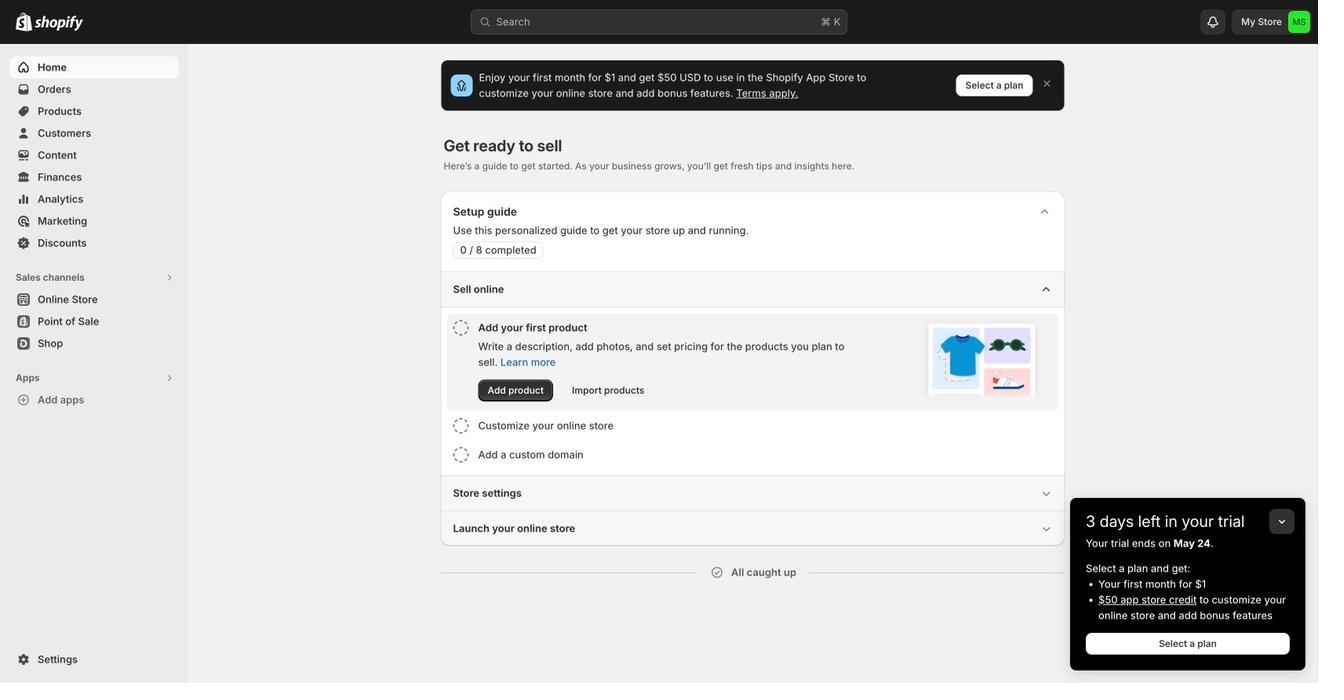 Task type: describe. For each thing, give the bounding box(es) containing it.
add a custom domain group
[[447, 441, 1059, 469]]

mark add a custom domain as done image
[[453, 447, 469, 463]]

mark customize your online store as done image
[[453, 418, 469, 434]]

add your first product group
[[447, 314, 1059, 411]]

my store image
[[1289, 11, 1311, 33]]



Task type: locate. For each thing, give the bounding box(es) containing it.
guide categories group
[[441, 272, 1065, 546]]

1 horizontal spatial shopify image
[[35, 15, 83, 31]]

sell online group
[[441, 272, 1065, 476]]

mark add your first product as done image
[[453, 320, 469, 336]]

shopify image
[[16, 12, 32, 31], [35, 15, 83, 31]]

setup guide region
[[441, 191, 1065, 546]]

customize your online store group
[[447, 412, 1059, 440]]

0 horizontal spatial shopify image
[[16, 12, 32, 31]]



Task type: vqa. For each thing, say whether or not it's contained in the screenshot.
Search countries Text Box
no



